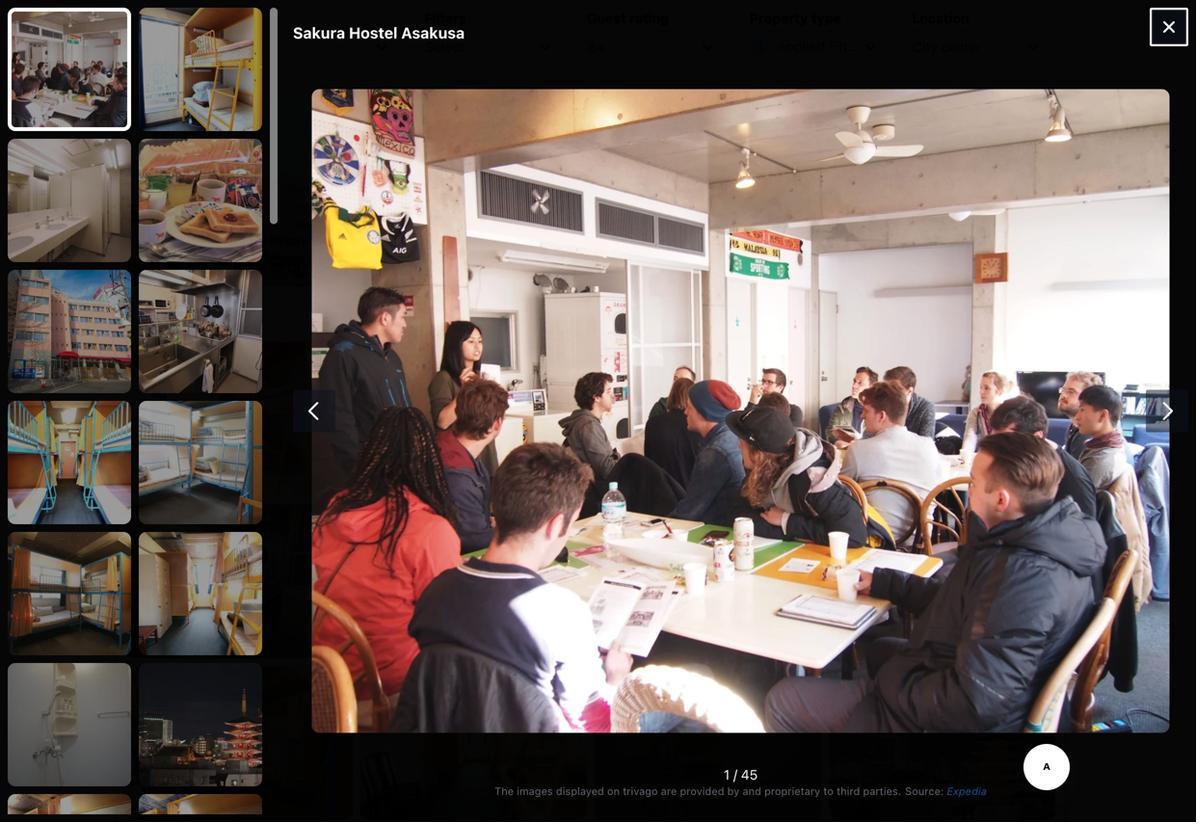 Task type: describe. For each thing, give the bounding box(es) containing it.
price:
[[138, 10, 177, 26]]

choice
[[174, 87, 212, 101]]

excellent
[[383, 9, 443, 25]]

0 horizontal spatial sakura
[[293, 24, 345, 42]]

lowest for $79
[[907, 17, 945, 30]]

deal
[[975, 178, 1009, 196]]

sakura hostel asakusa inside button
[[348, 91, 557, 114]]

1 for 1
[[758, 40, 763, 54]]

/ inside 1 / 45 the images displayed on trivago are provided by and proprietary to third parties. source: expedia
[[734, 767, 738, 783]]

12% less than usual
[[917, 106, 1042, 119]]

free cancellation button
[[746, 134, 863, 151]]

than
[[982, 106, 1008, 119]]

1 for 1 / 45 the images displayed on trivago are provided by and proprietary to third parties. source: expedia
[[724, 767, 730, 783]]

guest rating
[[587, 10, 669, 26]]

2
[[746, 189, 753, 203]]

are
[[661, 785, 677, 798]]

1.7
[[348, 157, 365, 173]]

excellent (84 reviews)
[[383, 9, 525, 25]]

plat hostel keikyu minowa forest, (tokyo, japan) image
[[119, 0, 340, 75]]

to inside 1 / 45 the images displayed on trivago are provided by and proprietary to third parties. source: expedia
[[824, 785, 834, 798]]

reviews
[[655, 302, 710, 317]]

less
[[952, 106, 979, 119]]

super.com $89 per night
[[745, 228, 808, 273]]

city
[[914, 39, 938, 55]]

source:
[[906, 785, 944, 798]]

view
[[935, 178, 972, 196]]

center
[[942, 39, 982, 55]]

applied filters
[[778, 38, 867, 54]]

guest
[[587, 10, 627, 26]]

hostel button
[[348, 126, 415, 142]]

sakura hostel asakusa button
[[348, 91, 699, 115]]

$217
[[812, 189, 840, 203]]

8.3 - very good (2356 reviews)
[[348, 192, 548, 208]]

on for $79
[[935, 49, 948, 62]]

our lowest price: $82 per night on agoda
[[883, 228, 987, 273]]

sakura hostel asakusa, (tokyo, japan) image
[[119, 83, 340, 286]]

images
[[517, 785, 553, 798]]

the
[[495, 785, 514, 798]]

$83
[[745, 31, 776, 50]]

our for $82
[[883, 228, 904, 242]]

45 for 1 / 45
[[314, 261, 329, 274]]

overview button
[[466, 287, 544, 334]]

night inside our lowest price: $82 per night on agoda
[[904, 260, 932, 273]]

displayed
[[556, 785, 604, 798]]

per inside our lowest price: $79 per night on agoda
[[883, 49, 901, 62]]

agoda for $82
[[952, 260, 987, 273]]

expedia $83 per night
[[745, 17, 794, 62]]

popular choice button
[[119, 83, 220, 105]]

photos
[[593, 302, 640, 317]]

very
[[383, 192, 413, 208]]

info button
[[544, 287, 585, 334]]

price: per night
[[138, 10, 236, 26]]

popular choice
[[126, 87, 212, 101]]

1 vertical spatial hostel
[[416, 91, 475, 114]]

station
[[487, 157, 531, 173]]

$79
[[883, 31, 912, 50]]

applied
[[778, 38, 825, 54]]

- for 8.3
[[373, 192, 380, 208]]

$0
[[139, 39, 156, 55]]

reviews button
[[647, 287, 717, 334]]

1 vertical spatial filters
[[829, 38, 867, 54]]

by
[[728, 785, 740, 798]]

for
[[793, 189, 809, 203]]

1 vertical spatial reviews)
[[495, 192, 548, 208]]

breakfast included button
[[867, 134, 986, 151]]

photos button
[[585, 287, 647, 334]]

prices button
[[717, 287, 774, 334]]

0 vertical spatial sakura hostel asakusa
[[293, 24, 465, 42]]

tab list containing overview
[[217, 287, 1024, 334]]

overview
[[474, 302, 536, 317]]

akihabara
[[421, 157, 483, 173]]

share button
[[130, 293, 217, 328]]

our lowest price: $79 per night on agoda
[[883, 17, 987, 62]]



Task type: vqa. For each thing, say whether or not it's contained in the screenshot.
Hampton in button
no



Task type: locate. For each thing, give the bounding box(es) containing it.
2 price: from the top
[[948, 228, 982, 242]]

on for $82
[[935, 260, 948, 273]]

price: inside our lowest price: $82 per night on agoda
[[948, 228, 982, 242]]

on right $82
[[935, 260, 948, 273]]

our up $79
[[883, 17, 904, 30]]

1 vertical spatial price:
[[948, 228, 982, 242]]

45 for 1 / 45 the images displayed on trivago are provided by and proprietary to third parties. source: expedia
[[741, 767, 758, 783]]

$82
[[883, 243, 913, 261]]

0 horizontal spatial filters
[[425, 10, 466, 26]]

1 vertical spatial 45
[[741, 767, 758, 783]]

0 vertical spatial hostel
[[349, 24, 398, 42]]

12%
[[917, 106, 943, 119]]

1 our from the top
[[883, 17, 904, 30]]

2 vertical spatial hostel
[[375, 126, 415, 142]]

per inside super.com $89 per night
[[745, 260, 763, 273]]

1 inside 1 / 45 the images displayed on trivago are provided by and proprietary to third parties. source: expedia
[[724, 767, 730, 783]]

1 horizontal spatial to
[[824, 785, 834, 798]]

agoda for $79
[[952, 49, 987, 62]]

$89
[[745, 243, 776, 261]]

price: for $79
[[948, 17, 982, 30]]

provided
[[680, 785, 725, 798]]

/ for $83
[[307, 50, 311, 63]]

43
[[314, 50, 329, 63]]

1 for 1 / 43
[[299, 50, 304, 63]]

our up $82
[[883, 228, 904, 242]]

on down location
[[935, 49, 948, 62]]

lowest up the city
[[907, 17, 945, 30]]

cancellation
[[792, 136, 863, 149]]

price: for $82
[[948, 228, 982, 242]]

2 lowest from the top
[[907, 228, 945, 242]]

per inside expedia $83 per night
[[745, 49, 763, 62]]

1 horizontal spatial -
[[373, 192, 380, 208]]

0 horizontal spatial 45
[[314, 261, 329, 274]]

super.com
[[745, 228, 808, 242]]

our for $79
[[883, 17, 904, 30]]

type
[[812, 10, 842, 26]]

popular
[[126, 87, 171, 101]]

- right 8.3
[[373, 192, 380, 208]]

third
[[837, 785, 860, 798]]

1 vertical spatial /
[[307, 261, 311, 274]]

agoda right $82
[[952, 260, 987, 273]]

expedia inside 1 / 45 the images displayed on trivago are provided by and proprietary to third parties. source: expedia
[[947, 785, 987, 798]]

0 vertical spatial filters
[[425, 10, 466, 26]]

to
[[405, 157, 417, 173], [824, 785, 834, 798]]

included
[[939, 136, 986, 149]]

hostel
[[349, 24, 398, 42], [416, 91, 475, 114], [375, 126, 415, 142]]

- right $0
[[159, 39, 165, 55]]

proprietary
[[765, 785, 821, 798]]

night inside super.com $89 per night
[[767, 260, 794, 273]]

0 vertical spatial expedia
[[745, 17, 791, 30]]

location
[[913, 10, 970, 26]]

to left third
[[824, 785, 834, 798]]

filters
[[425, 10, 466, 26], [829, 38, 867, 54]]

0 vertical spatial sakura
[[293, 24, 345, 42]]

on left trivago
[[608, 785, 620, 798]]

agoda right the city
[[952, 49, 987, 62]]

price: inside our lowest price: $79 per night on agoda
[[948, 17, 982, 30]]

lowest for $82
[[907, 228, 945, 242]]

price:
[[948, 17, 982, 30], [948, 228, 982, 242]]

per
[[180, 10, 201, 26], [745, 49, 763, 62], [883, 49, 901, 62], [745, 260, 763, 273], [883, 260, 901, 273]]

0 horizontal spatial asakusa
[[401, 24, 465, 42]]

1 vertical spatial asakusa
[[479, 91, 557, 114]]

filters down 'type'
[[829, 38, 867, 54]]

1 for 1 / 45
[[299, 261, 304, 274]]

lowest inside our lowest price: $82 per night on agoda
[[907, 228, 945, 242]]

hostel left select
[[349, 24, 398, 42]]

expedia right source:
[[947, 785, 987, 798]]

+
[[206, 39, 215, 55]]

/ for $89
[[307, 261, 311, 274]]

tab list
[[217, 287, 1024, 334]]

and
[[743, 785, 762, 798]]

reviews) right "(84"
[[472, 9, 525, 25]]

1 price: from the top
[[948, 17, 982, 30]]

property
[[750, 10, 808, 26]]

on inside our lowest price: $82 per night on agoda
[[935, 260, 948, 273]]

expedia inside expedia $83 per night
[[745, 17, 791, 30]]

nights
[[757, 189, 790, 203]]

sakura
[[293, 24, 345, 42], [348, 91, 412, 114]]

breakfast included
[[884, 136, 986, 149]]

2 nights for $217
[[746, 189, 840, 203]]

(2356
[[454, 192, 492, 208]]

$0 - $600 +
[[139, 39, 215, 55]]

trivago
[[623, 785, 658, 798]]

1 horizontal spatial filters
[[829, 38, 867, 54]]

expedia for expedia $83 per night
[[745, 17, 791, 30]]

1 lowest from the top
[[907, 17, 945, 30]]

1.7 miles to akihabara station button
[[348, 149, 730, 180]]

1 vertical spatial expedia
[[746, 104, 799, 120]]

2 vertical spatial /
[[734, 767, 738, 783]]

1 vertical spatial our
[[883, 228, 904, 242]]

45
[[314, 261, 329, 274], [741, 767, 758, 783]]

reviews) down station
[[495, 192, 548, 208]]

1 horizontal spatial asakusa
[[479, 91, 557, 114]]

select
[[426, 39, 465, 55]]

0 vertical spatial 45
[[314, 261, 329, 274]]

0 horizontal spatial -
[[159, 39, 165, 55]]

sakura hostel asakusa up 43
[[293, 24, 465, 42]]

8.3
[[348, 192, 370, 208]]

sakura hostel asakusa
[[293, 24, 465, 42], [348, 91, 557, 114]]

lowest up $82
[[907, 228, 945, 242]]

1
[[758, 40, 763, 54], [299, 50, 304, 63], [299, 261, 304, 274], [724, 767, 730, 783]]

agoda inside our lowest price: $82 per night on agoda
[[952, 260, 987, 273]]

1 vertical spatial on
[[935, 260, 948, 273]]

good
[[417, 192, 450, 208]]

reviews)
[[472, 9, 525, 25], [495, 192, 548, 208]]

0 vertical spatial reviews)
[[472, 9, 525, 25]]

on inside 1 / 45 the images displayed on trivago are provided by and proprietary to third parties. source: expedia
[[608, 785, 620, 798]]

expedia up free
[[746, 104, 799, 120]]

price: down view deal
[[948, 228, 982, 242]]

0 horizontal spatial to
[[405, 157, 417, 173]]

1 / 45
[[299, 261, 329, 274]]

-
[[159, 39, 165, 55], [373, 192, 380, 208]]

expedia button
[[947, 784, 987, 800]]

1 vertical spatial -
[[373, 192, 380, 208]]

agoda inside our lowest price: $79 per night on agoda
[[952, 49, 987, 62]]

8+
[[588, 39, 605, 55]]

asakusa inside button
[[479, 91, 557, 114]]

0 vertical spatial -
[[159, 39, 165, 55]]

free cancellation
[[764, 136, 863, 149]]

breakfast
[[884, 136, 936, 149]]

45 inside 1 / 45 the images displayed on trivago are provided by and proprietary to third parties. source: expedia
[[741, 767, 758, 783]]

miles
[[368, 157, 401, 173]]

view deal button
[[912, 170, 1047, 204]]

our
[[883, 17, 904, 30], [883, 228, 904, 242]]

share
[[167, 303, 206, 318]]

0 vertical spatial price:
[[948, 17, 982, 30]]

0 vertical spatial to
[[405, 157, 417, 173]]

to right miles
[[405, 157, 417, 173]]

0 vertical spatial lowest
[[907, 17, 945, 30]]

property type
[[750, 10, 842, 26]]

0 vertical spatial asakusa
[[401, 24, 465, 42]]

price: up center
[[948, 17, 982, 30]]

sakura hostel asakusa down select
[[348, 91, 557, 114]]

night
[[204, 10, 236, 26], [767, 49, 794, 62], [904, 49, 932, 62], [767, 260, 794, 273], [904, 260, 932, 273]]

prices
[[725, 302, 767, 317]]

$108
[[746, 160, 793, 182]]

lowest
[[907, 17, 945, 30], [907, 228, 945, 242]]

1 vertical spatial to
[[824, 785, 834, 798]]

filters up select
[[425, 10, 466, 26]]

2 vertical spatial expedia
[[947, 785, 987, 798]]

0 vertical spatial agoda
[[952, 49, 987, 62]]

parties.
[[864, 785, 902, 798]]

1 vertical spatial agoda
[[952, 260, 987, 273]]

2 vertical spatial on
[[608, 785, 620, 798]]

our inside our lowest price: $82 per night on agoda
[[883, 228, 904, 242]]

on inside our lowest price: $79 per night on agoda
[[935, 49, 948, 62]]

1 vertical spatial sakura
[[348, 91, 412, 114]]

- for $0
[[159, 39, 165, 55]]

our inside our lowest price: $79 per night on agoda
[[883, 17, 904, 30]]

expedia up $83
[[745, 17, 791, 30]]

sakura up 43
[[293, 24, 345, 42]]

(84
[[447, 9, 469, 25]]

$600
[[169, 39, 203, 55]]

night inside expedia $83 per night
[[767, 49, 794, 62]]

hostel up miles
[[375, 126, 415, 142]]

expedia
[[745, 17, 791, 30], [746, 104, 799, 120], [947, 785, 987, 798]]

0 vertical spatial on
[[935, 49, 948, 62]]

asakusa
[[401, 24, 465, 42], [479, 91, 557, 114]]

to inside button
[[405, 157, 417, 173]]

2 agoda from the top
[[952, 260, 987, 273]]

usual
[[1011, 106, 1042, 119]]

on
[[935, 49, 948, 62], [935, 260, 948, 273], [608, 785, 620, 798]]

1 / 45 the images displayed on trivago are provided by and proprietary to third parties. source: expedia
[[495, 767, 987, 798]]

hostel down select
[[416, 91, 475, 114]]

1 horizontal spatial 45
[[741, 767, 758, 783]]

free
[[764, 136, 789, 149]]

lowest inside our lowest price: $79 per night on agoda
[[907, 17, 945, 30]]

2 our from the top
[[883, 228, 904, 242]]

sakura inside button
[[348, 91, 412, 114]]

city center
[[914, 39, 982, 55]]

night inside our lowest price: $79 per night on agoda
[[904, 49, 932, 62]]

1 agoda from the top
[[952, 49, 987, 62]]

sakura up hostel button on the left top of the page
[[348, 91, 412, 114]]

rating
[[630, 10, 669, 26]]

1 horizontal spatial sakura
[[348, 91, 412, 114]]

0 vertical spatial our
[[883, 17, 904, 30]]

per inside our lowest price: $82 per night on agoda
[[883, 260, 901, 273]]

view deal
[[935, 178, 1009, 196]]

expedia for expedia
[[746, 104, 799, 120]]

1 vertical spatial lowest
[[907, 228, 945, 242]]

info
[[552, 302, 577, 317]]

1 / 43
[[299, 50, 329, 63]]

1.7 miles to akihabara station
[[348, 157, 531, 173]]

0 vertical spatial /
[[307, 50, 311, 63]]

1 vertical spatial sakura hostel asakusa
[[348, 91, 557, 114]]

/
[[307, 50, 311, 63], [307, 261, 311, 274], [734, 767, 738, 783]]



